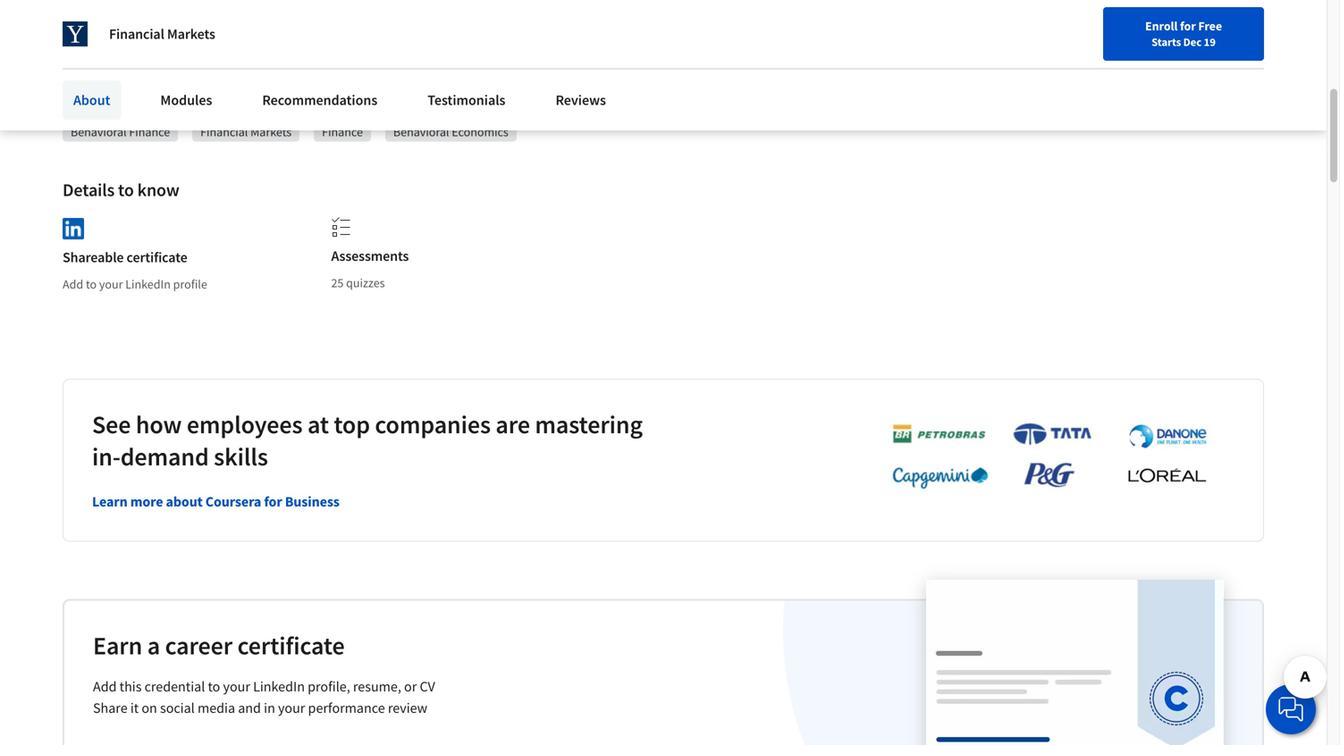 Task type: vqa. For each thing, say whether or not it's contained in the screenshot.
'to' within the This is useful for every one. Not only for deevelpers but also for managers in companies that their field is near to software.
no



Task type: describe. For each thing, give the bounding box(es) containing it.
social
[[160, 700, 195, 718]]

earn
[[93, 631, 142, 662]]

0 horizontal spatial markets
[[167, 25, 215, 43]]

skills
[[63, 82, 103, 105]]

mastering
[[535, 409, 643, 441]]

skills you'll gain
[[63, 82, 185, 105]]

business
[[285, 493, 340, 511]]

skills
[[214, 442, 268, 473]]

learn more about coursera for business link
[[92, 493, 340, 511]]

dec
[[1184, 35, 1202, 49]]

coursera enterprise logos image
[[866, 422, 1224, 500]]

you'll
[[107, 82, 149, 105]]

0 vertical spatial your
[[99, 277, 123, 293]]

0 horizontal spatial financial
[[109, 25, 164, 43]]

0 vertical spatial financial markets
[[109, 25, 215, 43]]

reviews link
[[545, 80, 617, 120]]

starts
[[1152, 35, 1182, 49]]

profile
[[173, 277, 207, 293]]

recommendations link
[[252, 80, 388, 120]]

about link
[[63, 80, 121, 120]]

demand
[[121, 442, 209, 473]]

on
[[142, 700, 157, 718]]

details to know
[[63, 179, 179, 201]]

for inside enroll for free starts dec 19
[[1181, 18, 1196, 34]]

credential
[[145, 679, 205, 696]]

behavioral for behavioral finance
[[71, 124, 127, 140]]

know
[[137, 179, 179, 201]]

are
[[496, 409, 530, 441]]

shareable certificate
[[63, 249, 187, 267]]

enroll
[[1146, 18, 1178, 34]]

about
[[166, 493, 203, 511]]

learn more about coursera for business
[[92, 493, 340, 511]]

shareable
[[63, 249, 124, 267]]

0 horizontal spatial certificate
[[127, 249, 187, 267]]

gain
[[153, 82, 185, 105]]

to for your
[[86, 277, 97, 293]]

behavioral finance
[[71, 124, 170, 140]]

coursera image
[[21, 15, 135, 43]]

1 vertical spatial certificate
[[238, 631, 345, 662]]

2 finance from the left
[[322, 124, 363, 140]]

see how employees at top companies are mastering in-demand skills
[[92, 409, 643, 473]]

coursera career certificate image
[[927, 581, 1224, 746]]

enroll for free starts dec 19
[[1146, 18, 1223, 49]]

and
[[238, 700, 261, 718]]

reviews
[[556, 91, 606, 109]]

add for add to your linkedin profile
[[63, 277, 83, 293]]

share
[[93, 700, 128, 718]]

companies
[[375, 409, 491, 441]]

behavioral economics
[[393, 124, 509, 140]]

a
[[147, 631, 160, 662]]

testimonials
[[428, 91, 506, 109]]

at
[[308, 409, 329, 441]]

it
[[130, 700, 139, 718]]

add to your linkedin profile
[[63, 277, 207, 293]]

25 quizzes
[[331, 275, 385, 291]]

performance
[[308, 700, 385, 718]]

more
[[130, 493, 163, 511]]

modules link
[[150, 80, 223, 120]]



Task type: locate. For each thing, give the bounding box(es) containing it.
behavioral
[[71, 124, 127, 140], [393, 124, 449, 140]]

0 horizontal spatial for
[[264, 493, 282, 511]]

to up media
[[208, 679, 220, 696]]

financial
[[109, 25, 164, 43], [200, 124, 248, 140]]

to left know
[[118, 179, 134, 201]]

financial markets down 'modules'
[[200, 124, 292, 140]]

0 horizontal spatial to
[[86, 277, 97, 293]]

25
[[331, 275, 344, 291]]

finance down gain
[[129, 124, 170, 140]]

for left 'business'
[[264, 493, 282, 511]]

add for add this credential to your linkedin profile, resume, or cv share it on social media and in your performance review
[[93, 679, 117, 696]]

certificate
[[127, 249, 187, 267], [238, 631, 345, 662]]

1 horizontal spatial for
[[1181, 18, 1196, 34]]

0 horizontal spatial your
[[99, 277, 123, 293]]

add up share
[[93, 679, 117, 696]]

free
[[1199, 18, 1223, 34]]

2 vertical spatial your
[[278, 700, 305, 718]]

media
[[198, 700, 235, 718]]

2 vertical spatial to
[[208, 679, 220, 696]]

your up and
[[223, 679, 250, 696]]

how
[[136, 409, 182, 441]]

1 horizontal spatial behavioral
[[393, 124, 449, 140]]

1 vertical spatial add
[[93, 679, 117, 696]]

your down shareable certificate
[[99, 277, 123, 293]]

behavioral for behavioral economics
[[393, 124, 449, 140]]

in
[[264, 700, 275, 718]]

chat with us image
[[1277, 696, 1306, 724]]

add
[[63, 277, 83, 293], [93, 679, 117, 696]]

1 horizontal spatial finance
[[322, 124, 363, 140]]

financial markets
[[109, 25, 215, 43], [200, 124, 292, 140]]

top
[[334, 409, 370, 441]]

markets up gain
[[167, 25, 215, 43]]

yale university image
[[63, 21, 88, 47]]

financial markets up gain
[[109, 25, 215, 43]]

to
[[118, 179, 134, 201], [86, 277, 97, 293], [208, 679, 220, 696]]

to down shareable
[[86, 277, 97, 293]]

1 horizontal spatial to
[[118, 179, 134, 201]]

finance
[[129, 124, 170, 140], [322, 124, 363, 140]]

see
[[92, 409, 131, 441]]

0 horizontal spatial behavioral
[[71, 124, 127, 140]]

linkedin down shareable certificate
[[125, 277, 171, 293]]

markets
[[167, 25, 215, 43], [251, 124, 292, 140]]

employees
[[187, 409, 303, 441]]

show notifications image
[[1086, 22, 1107, 44]]

learn
[[92, 493, 128, 511]]

resume,
[[353, 679, 401, 696]]

about
[[73, 91, 110, 109]]

0 vertical spatial markets
[[167, 25, 215, 43]]

1 behavioral from the left
[[71, 124, 127, 140]]

behavioral down about link at the left
[[71, 124, 127, 140]]

add down shareable
[[63, 277, 83, 293]]

1 vertical spatial to
[[86, 277, 97, 293]]

1 finance from the left
[[129, 124, 170, 140]]

0 horizontal spatial add
[[63, 277, 83, 293]]

1 vertical spatial linkedin
[[253, 679, 305, 696]]

linkedin up in
[[253, 679, 305, 696]]

0 vertical spatial add
[[63, 277, 83, 293]]

certificate up add to your linkedin profile
[[127, 249, 187, 267]]

testimonials link
[[417, 80, 516, 120]]

1 vertical spatial for
[[264, 493, 282, 511]]

or
[[404, 679, 417, 696]]

0 vertical spatial certificate
[[127, 249, 187, 267]]

linkedin inside add this credential to your linkedin profile, resume, or cv share it on social media and in your performance review
[[253, 679, 305, 696]]

0 vertical spatial to
[[118, 179, 134, 201]]

markets down "recommendations"
[[251, 124, 292, 140]]

cv
[[420, 679, 435, 696]]

economics
[[452, 124, 509, 140]]

menu item
[[952, 18, 1067, 76]]

review
[[388, 700, 428, 718]]

1 horizontal spatial certificate
[[238, 631, 345, 662]]

1 vertical spatial your
[[223, 679, 250, 696]]

profile,
[[308, 679, 350, 696]]

in-
[[92, 442, 121, 473]]

0 horizontal spatial finance
[[129, 124, 170, 140]]

quizzes
[[346, 275, 385, 291]]

modules
[[160, 91, 212, 109]]

1 horizontal spatial add
[[93, 679, 117, 696]]

financial down modules link
[[200, 124, 248, 140]]

2 horizontal spatial your
[[278, 700, 305, 718]]

0 horizontal spatial linkedin
[[125, 277, 171, 293]]

certificate up profile,
[[238, 631, 345, 662]]

2 behavioral from the left
[[393, 124, 449, 140]]

recommendations
[[262, 91, 378, 109]]

this
[[120, 679, 142, 696]]

for up dec
[[1181, 18, 1196, 34]]

financial up you'll
[[109, 25, 164, 43]]

1 horizontal spatial your
[[223, 679, 250, 696]]

add this credential to your linkedin profile, resume, or cv share it on social media and in your performance review
[[93, 679, 435, 718]]

1 horizontal spatial markets
[[251, 124, 292, 140]]

finance down "recommendations"
[[322, 124, 363, 140]]

linkedin
[[125, 277, 171, 293], [253, 679, 305, 696]]

your
[[99, 277, 123, 293], [223, 679, 250, 696], [278, 700, 305, 718]]

1 horizontal spatial linkedin
[[253, 679, 305, 696]]

0 vertical spatial for
[[1181, 18, 1196, 34]]

add inside add this credential to your linkedin profile, resume, or cv share it on social media and in your performance review
[[93, 679, 117, 696]]

to inside add this credential to your linkedin profile, resume, or cv share it on social media and in your performance review
[[208, 679, 220, 696]]

2 horizontal spatial to
[[208, 679, 220, 696]]

earn a career certificate
[[93, 631, 345, 662]]

to for know
[[118, 179, 134, 201]]

career
[[165, 631, 233, 662]]

details
[[63, 179, 115, 201]]

1 vertical spatial financial
[[200, 124, 248, 140]]

19
[[1204, 35, 1216, 49]]

1 vertical spatial financial markets
[[200, 124, 292, 140]]

assessments
[[331, 247, 409, 265]]

1 vertical spatial markets
[[251, 124, 292, 140]]

coursera
[[206, 493, 261, 511]]

for
[[1181, 18, 1196, 34], [264, 493, 282, 511]]

0 vertical spatial financial
[[109, 25, 164, 43]]

behavioral down testimonials
[[393, 124, 449, 140]]

0 vertical spatial linkedin
[[125, 277, 171, 293]]

1 horizontal spatial financial
[[200, 124, 248, 140]]

your right in
[[278, 700, 305, 718]]



